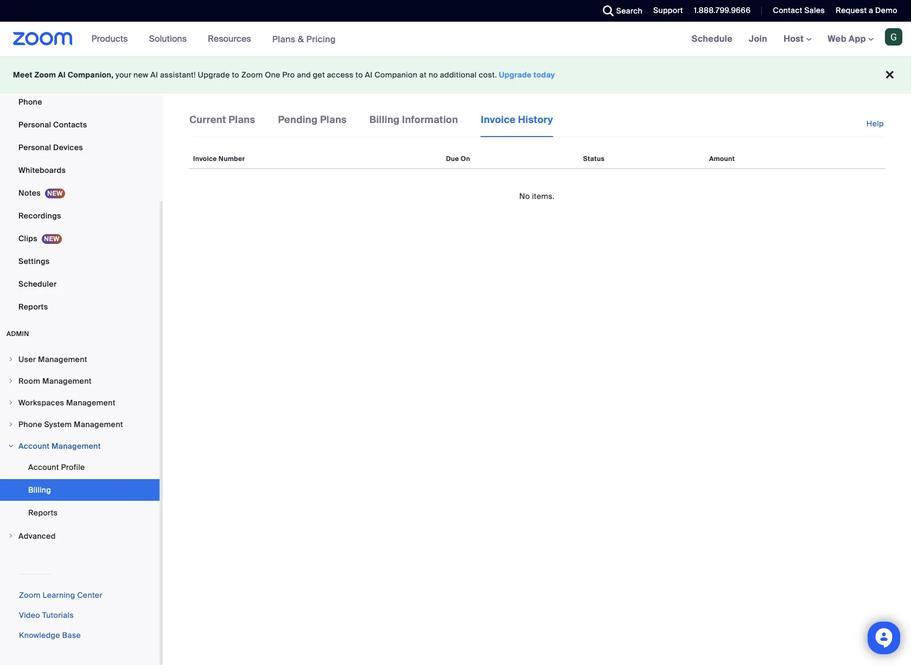Task type: locate. For each thing, give the bounding box(es) containing it.
ai
[[58, 70, 66, 80], [150, 70, 158, 80], [365, 70, 373, 80]]

1 vertical spatial personal
[[18, 143, 51, 152]]

right image left account management
[[8, 443, 14, 450]]

schedule
[[692, 33, 733, 45]]

1 vertical spatial reports
[[28, 508, 58, 518]]

personal inside 'link'
[[18, 120, 51, 130]]

right image for workspaces
[[8, 400, 14, 406]]

1 vertical spatial billing
[[28, 486, 51, 495]]

account down account management
[[28, 463, 59, 473]]

1 upgrade from the left
[[198, 70, 230, 80]]

request a demo
[[836, 5, 898, 15]]

billing for billing
[[28, 486, 51, 495]]

plans inside product information navigation
[[272, 33, 296, 45]]

0 vertical spatial invoice
[[481, 113, 516, 126]]

phone inside "link"
[[18, 97, 42, 107]]

right image inside the user management menu item
[[8, 357, 14, 363]]

account for account profile
[[28, 463, 59, 473]]

pro
[[282, 70, 295, 80]]

support link
[[645, 0, 686, 22], [653, 5, 683, 15]]

one
[[265, 70, 280, 80]]

management up phone system management "menu item"
[[66, 398, 115, 408]]

plans for current plans
[[229, 113, 255, 126]]

1 horizontal spatial plans
[[272, 33, 296, 45]]

phone down workspaces
[[18, 420, 42, 430]]

admin menu menu
[[0, 349, 160, 548]]

request a demo link
[[828, 0, 911, 22], [836, 5, 898, 15]]

to
[[232, 70, 239, 80], [356, 70, 363, 80]]

3 right image from the top
[[8, 443, 14, 450]]

1 vertical spatial phone
[[18, 420, 42, 430]]

2 right image from the top
[[8, 400, 14, 406]]

2 horizontal spatial ai
[[365, 70, 373, 80]]

video
[[19, 611, 40, 621]]

2 personal from the top
[[18, 143, 51, 152]]

video tutorials
[[19, 611, 74, 621]]

resources button
[[208, 22, 256, 56]]

account profile link
[[0, 457, 160, 479]]

0 vertical spatial account
[[18, 442, 50, 452]]

0 vertical spatial reports
[[18, 302, 48, 312]]

banner
[[0, 22, 911, 57]]

upgrade
[[198, 70, 230, 80], [499, 70, 532, 80]]

1 horizontal spatial ai
[[150, 70, 158, 80]]

schedule link
[[684, 22, 741, 56]]

management up account management menu item
[[74, 420, 123, 430]]

contact
[[773, 5, 803, 15]]

meet
[[13, 70, 33, 80]]

settings
[[18, 257, 50, 266]]

1 horizontal spatial to
[[356, 70, 363, 80]]

1 vertical spatial reports link
[[0, 503, 160, 524]]

invoice left number
[[193, 155, 217, 163]]

status
[[583, 155, 605, 163]]

billing
[[370, 113, 400, 126], [28, 486, 51, 495]]

host button
[[784, 33, 812, 45]]

1 vertical spatial account
[[28, 463, 59, 473]]

&
[[298, 33, 304, 45]]

join link
[[741, 22, 776, 56]]

0 horizontal spatial invoice
[[193, 155, 217, 163]]

right image inside workspaces management menu item
[[8, 400, 14, 406]]

billing for billing information
[[370, 113, 400, 126]]

plans
[[272, 33, 296, 45], [229, 113, 255, 126], [320, 113, 347, 126]]

meetings navigation
[[684, 22, 911, 57]]

reports inside account management menu
[[28, 508, 58, 518]]

personal up personal devices
[[18, 120, 51, 130]]

products
[[92, 33, 128, 45]]

ai left companion, in the top left of the page
[[58, 70, 66, 80]]

upgrade down product information navigation
[[198, 70, 230, 80]]

account management menu item
[[0, 436, 160, 457]]

invoice for invoice number
[[193, 155, 217, 163]]

invoice for invoice history
[[481, 113, 516, 126]]

billing down account profile
[[28, 486, 51, 495]]

right image left advanced
[[8, 533, 14, 540]]

upgrade right cost.
[[499, 70, 532, 80]]

current plans link
[[189, 113, 256, 136]]

plans left &
[[272, 33, 296, 45]]

right image
[[8, 378, 14, 385], [8, 400, 14, 406], [8, 443, 14, 450], [8, 533, 14, 540]]

invoice left history
[[481, 113, 516, 126]]

host
[[784, 33, 806, 45]]

personal contacts link
[[0, 114, 160, 136]]

account inside menu
[[28, 463, 59, 473]]

recordings
[[18, 211, 61, 221]]

web app button
[[828, 33, 874, 45]]

reports link down "scheduler" link
[[0, 296, 160, 318]]

1 right image from the top
[[8, 357, 14, 363]]

management up workspaces management
[[42, 377, 92, 386]]

1 vertical spatial invoice
[[193, 155, 217, 163]]

invoice
[[481, 113, 516, 126], [193, 155, 217, 163]]

2 right image from the top
[[8, 422, 14, 428]]

0 horizontal spatial plans
[[229, 113, 255, 126]]

0 horizontal spatial ai
[[58, 70, 66, 80]]

0 vertical spatial billing
[[370, 113, 400, 126]]

search
[[616, 6, 643, 16]]

reports up advanced
[[28, 508, 58, 518]]

web app
[[828, 33, 866, 45]]

plans right current on the left
[[229, 113, 255, 126]]

personal up the "whiteboards"
[[18, 143, 51, 152]]

1 right image from the top
[[8, 378, 14, 385]]

phone down meet
[[18, 97, 42, 107]]

0 vertical spatial reports link
[[0, 296, 160, 318]]

2 phone from the top
[[18, 420, 42, 430]]

right image for account
[[8, 443, 14, 450]]

whiteboards link
[[0, 160, 160, 181]]

user management menu item
[[0, 349, 160, 370]]

account inside menu item
[[18, 442, 50, 452]]

reports down scheduler at the top left
[[18, 302, 48, 312]]

right image
[[8, 357, 14, 363], [8, 422, 14, 428]]

right image left user
[[8, 357, 14, 363]]

right image left room
[[8, 378, 14, 385]]

on
[[461, 155, 470, 163]]

phone link
[[0, 91, 160, 113]]

settings link
[[0, 251, 160, 272]]

0 horizontal spatial billing
[[28, 486, 51, 495]]

to down resources dropdown button
[[232, 70, 239, 80]]

pending plans link
[[278, 113, 347, 136]]

phone inside "menu item"
[[18, 420, 42, 430]]

1 horizontal spatial invoice
[[481, 113, 516, 126]]

phone system management menu item
[[0, 415, 160, 435]]

pricing
[[306, 33, 336, 45]]

1 horizontal spatial billing
[[370, 113, 400, 126]]

2 to from the left
[[356, 70, 363, 80]]

billing inside account management menu
[[28, 486, 51, 495]]

ai right new
[[150, 70, 158, 80]]

ai left companion
[[365, 70, 373, 80]]

user
[[18, 355, 36, 365]]

phone system management
[[18, 420, 123, 430]]

reports inside "personal menu" menu
[[18, 302, 48, 312]]

plans for pending plans
[[320, 113, 347, 126]]

billing inside main content main content
[[370, 113, 400, 126]]

right image left workspaces
[[8, 400, 14, 406]]

reports link
[[0, 296, 160, 318], [0, 503, 160, 524]]

due
[[446, 155, 459, 163]]

1 vertical spatial right image
[[8, 422, 14, 428]]

notes link
[[0, 182, 160, 204]]

plans inside the pending plans link
[[320, 113, 347, 126]]

contacts
[[53, 120, 87, 130]]

scheduler
[[18, 279, 57, 289]]

account up account profile
[[18, 442, 50, 452]]

0 horizontal spatial upgrade
[[198, 70, 230, 80]]

0 vertical spatial right image
[[8, 357, 14, 363]]

resources
[[208, 33, 251, 45]]

plans right pending on the left
[[320, 113, 347, 126]]

devices
[[53, 143, 83, 152]]

0 vertical spatial personal
[[18, 120, 51, 130]]

right image for room
[[8, 378, 14, 385]]

web
[[828, 33, 847, 45]]

center
[[77, 591, 102, 601]]

1 horizontal spatial upgrade
[[499, 70, 532, 80]]

4 right image from the top
[[8, 533, 14, 540]]

product information navigation
[[83, 22, 344, 57]]

contact sales link
[[765, 0, 828, 22], [773, 5, 825, 15]]

account profile
[[28, 463, 85, 473]]

management for workspaces management
[[66, 398, 115, 408]]

right image inside account management menu item
[[8, 443, 14, 450]]

management for room management
[[42, 377, 92, 386]]

personal
[[18, 120, 51, 130], [18, 143, 51, 152]]

companion
[[375, 70, 417, 80]]

billing link
[[0, 480, 160, 501]]

phone
[[18, 97, 42, 107], [18, 420, 42, 430]]

help
[[867, 119, 884, 129]]

right image left system
[[8, 422, 14, 428]]

management up room management
[[38, 355, 87, 365]]

a
[[869, 5, 873, 15]]

account management
[[18, 442, 101, 452]]

right image inside advanced menu item
[[8, 533, 14, 540]]

personal for personal contacts
[[18, 120, 51, 130]]

right image inside phone system management "menu item"
[[8, 422, 14, 428]]

1.888.799.9666
[[694, 5, 751, 15]]

2 horizontal spatial plans
[[320, 113, 347, 126]]

1 phone from the top
[[18, 97, 42, 107]]

0 vertical spatial phone
[[18, 97, 42, 107]]

1 personal from the top
[[18, 120, 51, 130]]

banner containing products
[[0, 22, 911, 57]]

right image inside room management menu item
[[8, 378, 14, 385]]

amount
[[709, 155, 735, 163]]

billing left information
[[370, 113, 400, 126]]

to right access
[[356, 70, 363, 80]]

management up 'profile'
[[52, 442, 101, 452]]

plans inside current plans "link"
[[229, 113, 255, 126]]

management
[[38, 355, 87, 365], [42, 377, 92, 386], [66, 398, 115, 408], [74, 420, 123, 430], [52, 442, 101, 452]]

0 horizontal spatial to
[[232, 70, 239, 80]]

reports link down billing link
[[0, 503, 160, 524]]



Task type: vqa. For each thing, say whether or not it's contained in the screenshot.
Number
yes



Task type: describe. For each thing, give the bounding box(es) containing it.
zoom right meet
[[34, 70, 56, 80]]

management for user management
[[38, 355, 87, 365]]

notes
[[18, 188, 41, 198]]

right image for phone
[[8, 422, 14, 428]]

admin
[[7, 330, 29, 339]]

1 to from the left
[[232, 70, 239, 80]]

account management menu
[[0, 457, 160, 525]]

upgrade today link
[[499, 70, 555, 80]]

zoom learning center link
[[19, 591, 102, 601]]

personal menu menu
[[0, 0, 160, 319]]

no items.
[[519, 191, 555, 201]]

at
[[419, 70, 427, 80]]

personal contacts
[[18, 120, 87, 130]]

workspaces
[[18, 398, 64, 408]]

base
[[62, 631, 81, 641]]

zoom left one
[[241, 70, 263, 80]]

and
[[297, 70, 311, 80]]

invoice number
[[193, 155, 245, 163]]

companion,
[[68, 70, 114, 80]]

sales
[[805, 5, 825, 15]]

current plans
[[189, 113, 255, 126]]

right image for user
[[8, 357, 14, 363]]

number
[[219, 155, 245, 163]]

video tutorials link
[[19, 611, 74, 621]]

profile picture image
[[885, 28, 902, 46]]

zoom up video at left bottom
[[19, 591, 41, 601]]

demo
[[875, 5, 898, 15]]

2 ai from the left
[[150, 70, 158, 80]]

access
[[327, 70, 354, 80]]

1 ai from the left
[[58, 70, 66, 80]]

2 reports link from the top
[[0, 503, 160, 524]]

assistant!
[[160, 70, 196, 80]]

app
[[849, 33, 866, 45]]

management for account management
[[52, 442, 101, 452]]

your
[[116, 70, 132, 80]]

learning
[[43, 591, 75, 601]]

knowledge base link
[[19, 631, 81, 641]]

get
[[313, 70, 325, 80]]

knowledge base
[[19, 631, 81, 641]]

items.
[[532, 191, 555, 201]]

3 ai from the left
[[365, 70, 373, 80]]

no
[[429, 70, 438, 80]]

today
[[534, 70, 555, 80]]

personal devices link
[[0, 137, 160, 158]]

zoom learning center
[[19, 591, 102, 601]]

zoom logo image
[[13, 32, 73, 46]]

billing information
[[370, 113, 458, 126]]

knowledge
[[19, 631, 60, 641]]

search button
[[595, 0, 645, 22]]

clips link
[[0, 228, 160, 250]]

account for account management
[[18, 442, 50, 452]]

user management
[[18, 355, 87, 365]]

reports for 2nd reports link from the bottom of the page
[[18, 302, 48, 312]]

profile
[[61, 463, 85, 473]]

main content main content
[[163, 96, 911, 666]]

invoice history link
[[480, 113, 554, 137]]

advanced
[[18, 532, 56, 542]]

no
[[519, 191, 530, 201]]

personal for personal devices
[[18, 143, 51, 152]]

request
[[836, 5, 867, 15]]

plans & pricing
[[272, 33, 336, 45]]

workspaces management
[[18, 398, 115, 408]]

phone for phone
[[18, 97, 42, 107]]

2 upgrade from the left
[[499, 70, 532, 80]]

new
[[134, 70, 148, 80]]

solutions button
[[149, 22, 192, 56]]

tutorials
[[42, 611, 74, 621]]

billing information link
[[369, 113, 459, 136]]

additional
[[440, 70, 477, 80]]

join
[[749, 33, 767, 45]]

due on
[[446, 155, 470, 163]]

workspaces management menu item
[[0, 393, 160, 414]]

phone for phone system management
[[18, 420, 42, 430]]

1 reports link from the top
[[0, 296, 160, 318]]

personal devices
[[18, 143, 83, 152]]

scheduler link
[[0, 274, 160, 295]]

room management menu item
[[0, 371, 160, 392]]

recordings link
[[0, 205, 160, 227]]

clips
[[18, 234, 37, 244]]

pending plans
[[278, 113, 347, 126]]

current
[[189, 113, 226, 126]]

room management
[[18, 377, 92, 386]]

room
[[18, 377, 40, 386]]

solutions
[[149, 33, 187, 45]]

management inside "menu item"
[[74, 420, 123, 430]]

whiteboards
[[18, 166, 66, 175]]

support
[[653, 5, 683, 15]]

advanced menu item
[[0, 526, 160, 547]]

reports for second reports link from the top of the page
[[28, 508, 58, 518]]

cost.
[[479, 70, 497, 80]]

information
[[402, 113, 458, 126]]

meet zoom ai companion, your new ai assistant! upgrade to zoom one pro and get access to ai companion at no additional cost. upgrade today
[[13, 70, 555, 80]]

products button
[[92, 22, 133, 56]]

system
[[44, 420, 72, 430]]

history
[[518, 113, 553, 126]]

contact sales
[[773, 5, 825, 15]]

meet zoom ai companion, footer
[[0, 56, 911, 94]]

pending
[[278, 113, 318, 126]]



